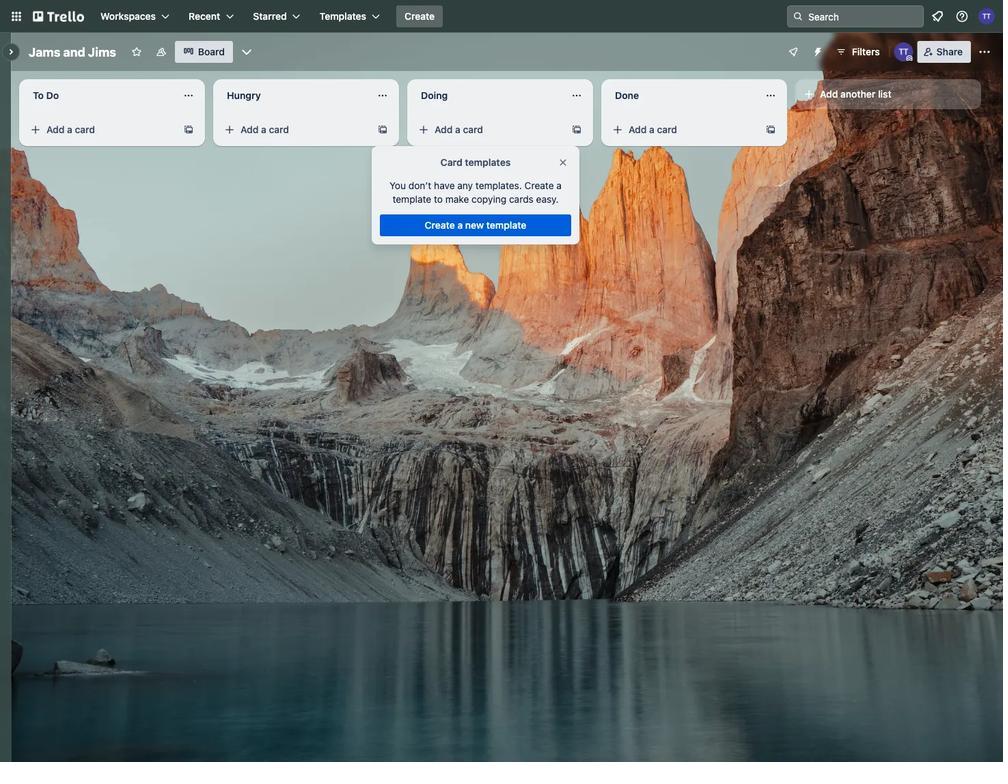 Task type: locate. For each thing, give the bounding box(es) containing it.
share
[[937, 46, 963, 57]]

done
[[615, 90, 639, 101]]

don't
[[409, 180, 431, 191]]

a inside create a new template button
[[457, 220, 463, 231]]

card
[[75, 124, 95, 135], [269, 124, 289, 135], [463, 124, 483, 135], [657, 124, 677, 135]]

card for hungry
[[269, 124, 289, 135]]

1 create from template… image from the left
[[377, 124, 388, 135]]

card down to do text field
[[75, 124, 95, 135]]

0 vertical spatial template
[[393, 194, 431, 205]]

card up card templates
[[463, 124, 483, 135]]

add
[[820, 88, 838, 100], [46, 124, 65, 135], [241, 124, 259, 135], [435, 124, 453, 135], [629, 124, 647, 135]]

1 vertical spatial create
[[525, 180, 554, 191]]

3 card from the left
[[463, 124, 483, 135]]

add a card button for hungry
[[219, 119, 372, 141]]

switch to… image
[[10, 10, 23, 23]]

add a card
[[46, 124, 95, 135], [241, 124, 289, 135], [435, 124, 483, 135], [629, 124, 677, 135]]

you don't have any templates. create a template to make copying cards easy.
[[390, 180, 562, 205]]

easy.
[[536, 194, 559, 205]]

create a new template button
[[380, 215, 571, 236]]

2 card from the left
[[269, 124, 289, 135]]

customize views image
[[240, 45, 254, 59]]

create from template… image
[[183, 124, 194, 135], [765, 124, 776, 135]]

0 horizontal spatial create from template… image
[[183, 124, 194, 135]]

starred button
[[245, 5, 309, 27]]

add down 'do'
[[46, 124, 65, 135]]

1 add a card button from the left
[[25, 119, 178, 141]]

terry turtle (terryturtle) image right filters
[[894, 42, 913, 61]]

a up the easy.
[[556, 180, 562, 191]]

a left new
[[457, 220, 463, 231]]

a down "done" text box on the right top
[[649, 124, 655, 135]]

card down hungry text field
[[269, 124, 289, 135]]

add a card button down hungry text field
[[219, 119, 372, 141]]

3 add a card from the left
[[435, 124, 483, 135]]

1 card from the left
[[75, 124, 95, 135]]

a down to do text field
[[67, 124, 72, 135]]

create inside you don't have any templates. create a template to make copying cards easy.
[[525, 180, 554, 191]]

add a card up card
[[435, 124, 483, 135]]

0 horizontal spatial create from template… image
[[377, 124, 388, 135]]

a
[[67, 124, 72, 135], [261, 124, 266, 135], [455, 124, 460, 135], [649, 124, 655, 135], [556, 180, 562, 191], [457, 220, 463, 231]]

template down don't
[[393, 194, 431, 205]]

copying
[[472, 194, 506, 205]]

recent
[[189, 11, 220, 22]]

create from template… image for hungry
[[377, 124, 388, 135]]

0 notifications image
[[929, 8, 946, 25]]

templates button
[[311, 5, 388, 27]]

add a card down 'do'
[[46, 124, 95, 135]]

create a new template
[[425, 220, 526, 231]]

recent button
[[180, 5, 242, 27]]

jams and jims
[[29, 44, 116, 59]]

create inside button
[[405, 11, 435, 22]]

add a card button down "done" text box on the right top
[[607, 119, 760, 141]]

templates
[[465, 157, 511, 168]]

add a card button up templates
[[413, 119, 566, 141]]

create for create a new template
[[425, 220, 455, 231]]

1 create from template… image from the left
[[183, 124, 194, 135]]

create inside button
[[425, 220, 455, 231]]

template down cards
[[486, 220, 526, 231]]

2 create from template… image from the left
[[765, 124, 776, 135]]

jams
[[29, 44, 60, 59]]

filters button
[[831, 41, 884, 63]]

0 horizontal spatial template
[[393, 194, 431, 205]]

do
[[46, 90, 59, 101]]

add left another
[[820, 88, 838, 100]]

add a card button down to do text field
[[25, 119, 178, 141]]

1 horizontal spatial terry turtle (terryturtle) image
[[979, 8, 995, 25]]

1 horizontal spatial template
[[486, 220, 526, 231]]

a for hungry
[[261, 124, 266, 135]]

3 add a card button from the left
[[413, 119, 566, 141]]

4 card from the left
[[657, 124, 677, 135]]

a down hungry text field
[[261, 124, 266, 135]]

1 vertical spatial template
[[486, 220, 526, 231]]

filters
[[852, 46, 880, 57]]

2 add a card button from the left
[[219, 119, 372, 141]]

card down "done" text box on the right top
[[657, 124, 677, 135]]

template
[[393, 194, 431, 205], [486, 220, 526, 231]]

add up card
[[435, 124, 453, 135]]

2 create from template… image from the left
[[571, 124, 582, 135]]

card
[[441, 157, 462, 168]]

search image
[[793, 11, 804, 22]]

4 add a card from the left
[[629, 124, 677, 135]]

Search field
[[804, 6, 923, 27]]

a inside you don't have any templates. create a template to make copying cards easy.
[[556, 180, 562, 191]]

Doing text field
[[413, 85, 563, 107]]

workspaces
[[100, 11, 156, 22]]

board link
[[175, 41, 233, 63]]

a for to do
[[67, 124, 72, 135]]

add another list
[[820, 88, 892, 100]]

4 add a card button from the left
[[607, 119, 760, 141]]

add down done
[[629, 124, 647, 135]]

any
[[457, 180, 473, 191]]

terry turtle (terryturtle) image
[[979, 8, 995, 25], [894, 42, 913, 61]]

card for doing
[[463, 124, 483, 135]]

2 add a card from the left
[[241, 124, 289, 135]]

terry turtle (terryturtle) image right open information menu icon
[[979, 8, 995, 25]]

create from template… image
[[377, 124, 388, 135], [571, 124, 582, 135]]

create
[[405, 11, 435, 22], [525, 180, 554, 191], [425, 220, 455, 231]]

back to home image
[[33, 5, 84, 27]]

create from template… image for done
[[765, 124, 776, 135]]

add a card button
[[25, 119, 178, 141], [219, 119, 372, 141], [413, 119, 566, 141], [607, 119, 760, 141]]

template inside button
[[486, 220, 526, 231]]

have
[[434, 180, 455, 191]]

doing
[[421, 90, 448, 101]]

1 horizontal spatial create from template… image
[[571, 124, 582, 135]]

starred
[[253, 11, 287, 22]]

0 vertical spatial create
[[405, 11, 435, 22]]

a up card
[[455, 124, 460, 135]]

hungry
[[227, 90, 261, 101]]

0 horizontal spatial terry turtle (terryturtle) image
[[894, 42, 913, 61]]

0 vertical spatial terry turtle (terryturtle) image
[[979, 8, 995, 25]]

list
[[878, 88, 892, 100]]

add down hungry
[[241, 124, 259, 135]]

Hungry text field
[[219, 85, 369, 107]]

1 add a card from the left
[[46, 124, 95, 135]]

to
[[33, 90, 44, 101]]

2 vertical spatial create
[[425, 220, 455, 231]]

add a card down done
[[629, 124, 677, 135]]

this member is an admin of this board. image
[[907, 55, 913, 61]]

add a card down hungry
[[241, 124, 289, 135]]

1 horizontal spatial create from template… image
[[765, 124, 776, 135]]

to do
[[33, 90, 59, 101]]

board
[[198, 46, 225, 57]]



Task type: describe. For each thing, give the bounding box(es) containing it.
add for to do
[[46, 124, 65, 135]]

add inside button
[[820, 88, 838, 100]]

create from template… image for doing
[[571, 124, 582, 135]]

new
[[465, 220, 484, 231]]

template inside you don't have any templates. create a template to make copying cards easy.
[[393, 194, 431, 205]]

make
[[445, 194, 469, 205]]

open information menu image
[[955, 10, 969, 23]]

card for to do
[[75, 124, 95, 135]]

Board name text field
[[22, 41, 123, 63]]

add a card for done
[[629, 124, 677, 135]]

card templates
[[441, 157, 511, 168]]

add a card for to do
[[46, 124, 95, 135]]

a for done
[[649, 124, 655, 135]]

star or unstar board image
[[131, 46, 142, 57]]

jims
[[88, 44, 116, 59]]

create for create
[[405, 11, 435, 22]]

automation image
[[807, 41, 826, 60]]

power ups image
[[788, 46, 799, 57]]

primary element
[[0, 0, 1003, 33]]

templates.
[[476, 180, 522, 191]]

add a card for hungry
[[241, 124, 289, 135]]

add for doing
[[435, 124, 453, 135]]

create button
[[396, 5, 443, 27]]

Done text field
[[607, 85, 757, 107]]

To Do text field
[[25, 85, 175, 107]]

workspaces button
[[92, 5, 178, 27]]

add a card for doing
[[435, 124, 483, 135]]

close popover image
[[558, 157, 569, 168]]

workspace visible image
[[156, 46, 167, 57]]

1 vertical spatial terry turtle (terryturtle) image
[[894, 42, 913, 61]]

another
[[841, 88, 876, 100]]

terry turtle (terryturtle) image inside primary element
[[979, 8, 995, 25]]

card for done
[[657, 124, 677, 135]]

add for done
[[629, 124, 647, 135]]

share button
[[917, 41, 971, 63]]

templates
[[320, 11, 366, 22]]

add for hungry
[[241, 124, 259, 135]]

and
[[63, 44, 85, 59]]

add a card button for done
[[607, 119, 760, 141]]

add a card button for doing
[[413, 119, 566, 141]]

a for doing
[[455, 124, 460, 135]]

show menu image
[[978, 45, 991, 59]]

create from template… image for to do
[[183, 124, 194, 135]]

cards
[[509, 194, 534, 205]]

add another list button
[[795, 79, 981, 109]]

to
[[434, 194, 443, 205]]

add a card button for to do
[[25, 119, 178, 141]]

you
[[390, 180, 406, 191]]



Task type: vqa. For each thing, say whether or not it's contained in the screenshot.
notifications
no



